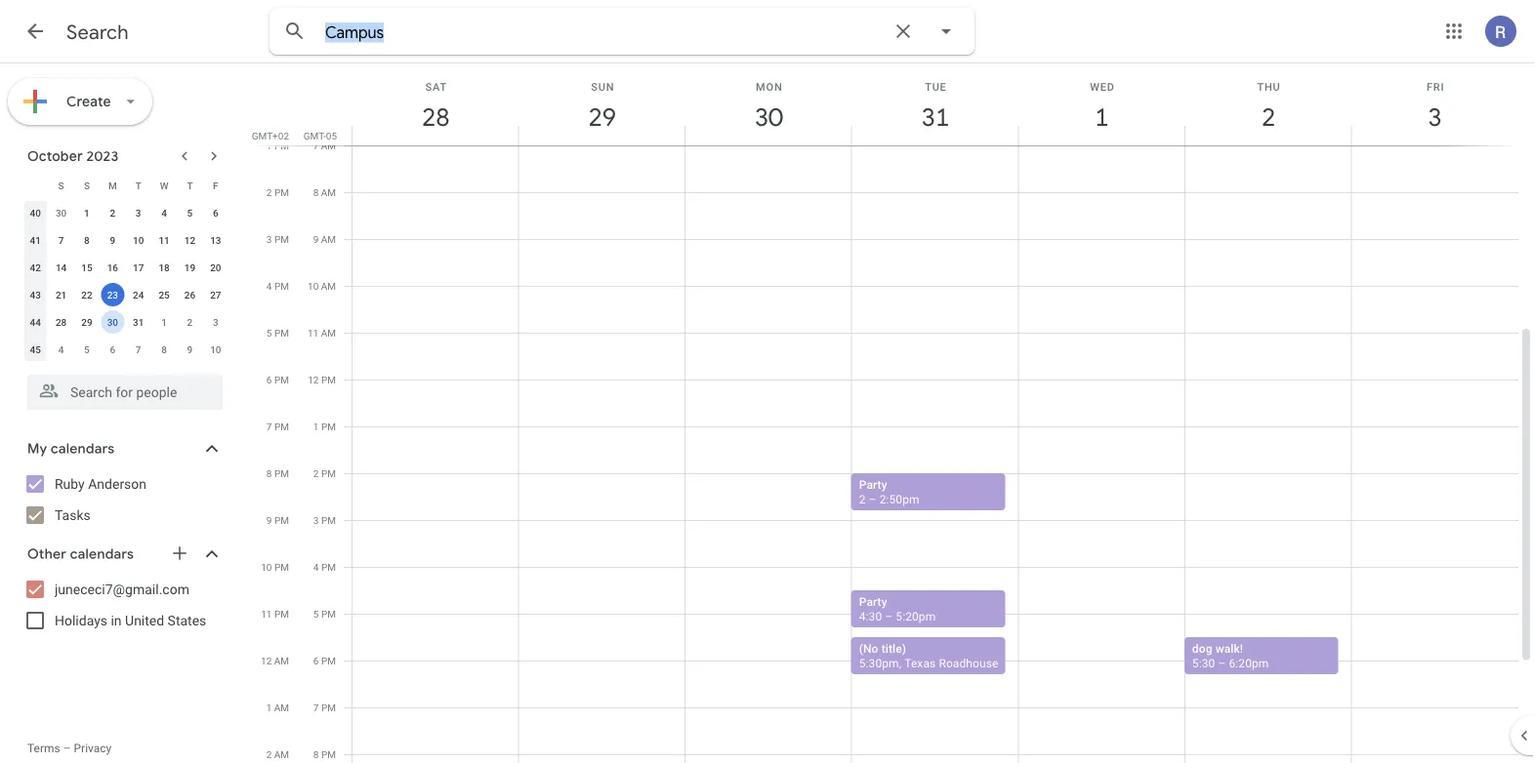 Task type: vqa. For each thing, say whether or not it's contained in the screenshot.
the 30
yes



Task type: locate. For each thing, give the bounding box(es) containing it.
9 up 10 pm
[[266, 515, 272, 526]]

1 horizontal spatial 5 pm
[[313, 608, 336, 620]]

4 pm right 10 pm
[[313, 562, 336, 573]]

holidays in united states
[[55, 613, 206, 629]]

31 inside row
[[133, 316, 144, 328]]

12 am
[[261, 655, 289, 667]]

05
[[326, 130, 337, 142]]

4 pm left 10 am
[[266, 280, 289, 292]]

10
[[133, 234, 144, 246], [308, 280, 319, 292], [210, 344, 221, 355], [261, 562, 272, 573]]

– down walk!
[[1218, 657, 1226, 670]]

create
[[66, 93, 111, 110]]

2 horizontal spatial 30
[[754, 101, 782, 133]]

row containing s
[[22, 172, 229, 199]]

0 horizontal spatial 1 pm
[[266, 140, 289, 151]]

1 horizontal spatial 6 pm
[[313, 655, 336, 667]]

am down 9 am
[[321, 280, 336, 292]]

2 pm
[[266, 187, 289, 198], [313, 468, 336, 479]]

s left m
[[84, 180, 90, 191]]

november 5 element
[[75, 338, 99, 361]]

43
[[30, 289, 41, 301]]

am for 11 am
[[321, 327, 336, 339]]

3 pm right 9 pm
[[313, 515, 336, 526]]

1 down 12 pm on the left
[[313, 421, 319, 433]]

12 inside 12 element
[[184, 234, 195, 246]]

2 down thu
[[1260, 101, 1274, 133]]

17 element
[[127, 256, 150, 279]]

row containing 41
[[22, 227, 229, 254]]

1 horizontal spatial 28
[[421, 101, 449, 133]]

1 vertical spatial 5 pm
[[313, 608, 336, 620]]

18 element
[[152, 256, 176, 279]]

6 pm left 12 pm on the left
[[266, 374, 289, 386]]

s up september 30 element
[[58, 180, 64, 191]]

4:30
[[859, 610, 882, 624]]

party inside the party 4:30 – 5:20pm
[[859, 595, 887, 609]]

none search field the search for people
[[0, 367, 242, 410]]

row containing 44
[[22, 309, 229, 336]]

grid containing 28
[[250, 63, 1534, 764]]

calendars for other calendars
[[70, 546, 134, 563]]

m
[[108, 180, 117, 191]]

8 right 2 am
[[313, 749, 319, 761]]

29 column header
[[518, 63, 686, 146]]

other calendars list
[[4, 574, 242, 637]]

4 row from the top
[[22, 254, 229, 281]]

21
[[56, 289, 67, 301]]

0 vertical spatial 4 pm
[[266, 280, 289, 292]]

2 vertical spatial 12
[[261, 655, 272, 667]]

11 right 10 element
[[159, 234, 170, 246]]

10 up 11 am at the left
[[308, 280, 319, 292]]

0 vertical spatial 31
[[920, 101, 948, 133]]

calendars
[[51, 440, 115, 458], [70, 546, 134, 563]]

25 element
[[152, 283, 176, 307]]

pm
[[274, 140, 289, 151], [274, 187, 289, 198], [274, 233, 289, 245], [274, 280, 289, 292], [274, 327, 289, 339], [274, 374, 289, 386], [321, 374, 336, 386], [274, 421, 289, 433], [321, 421, 336, 433], [274, 468, 289, 479], [321, 468, 336, 479], [274, 515, 289, 526], [321, 515, 336, 526], [274, 562, 289, 573], [321, 562, 336, 573], [274, 608, 289, 620], [321, 608, 336, 620], [321, 655, 336, 667], [321, 702, 336, 714], [321, 749, 336, 761]]

search options image
[[927, 12, 966, 51]]

6 right 12 am
[[313, 655, 319, 667]]

t right m
[[135, 180, 141, 191]]

dog walk! 5:30 – 6:20pm
[[1192, 642, 1269, 670]]

0 vertical spatial calendars
[[51, 440, 115, 458]]

1 horizontal spatial 1 pm
[[313, 421, 336, 433]]

9
[[313, 233, 319, 245], [110, 234, 115, 246], [187, 344, 193, 355], [266, 515, 272, 526]]

0 vertical spatial 6 pm
[[266, 374, 289, 386]]

13 element
[[204, 229, 227, 252]]

22
[[81, 289, 92, 301]]

20 element
[[204, 256, 227, 279]]

5:30
[[1192, 657, 1215, 670]]

row containing 42
[[22, 254, 229, 281]]

2 pm down 12 pm on the left
[[313, 468, 336, 479]]

– right 4:30
[[885, 610, 893, 624]]

in
[[111, 613, 122, 629]]

row group
[[22, 199, 229, 363]]

0 vertical spatial 28
[[421, 101, 449, 133]]

10 for 10 element
[[133, 234, 144, 246]]

12 down the 11 pm
[[261, 655, 272, 667]]

s
[[58, 180, 64, 191], [84, 180, 90, 191]]

2 right f
[[266, 187, 272, 198]]

28 link
[[413, 95, 458, 140]]

7 right 1 am
[[313, 702, 319, 714]]

mon
[[756, 81, 783, 93]]

1 vertical spatial 12
[[308, 374, 319, 386]]

Search text field
[[325, 22, 880, 42]]

2 inside party 2 – 2:50pm
[[859, 493, 866, 506]]

2 pm left 8 am at the left
[[266, 187, 289, 198]]

8
[[313, 187, 319, 198], [84, 234, 90, 246], [161, 344, 167, 355], [266, 468, 272, 479], [313, 749, 319, 761]]

0 vertical spatial 11
[[159, 234, 170, 246]]

2 down 12 pm on the left
[[313, 468, 319, 479]]

5 pm right the 11 pm
[[313, 608, 336, 620]]

3 right 9 pm
[[313, 515, 319, 526]]

tasks
[[55, 507, 91, 523]]

thu 2
[[1257, 81, 1281, 133]]

1 horizontal spatial 8 pm
[[313, 749, 336, 761]]

8 up 9 pm
[[266, 468, 272, 479]]

3
[[1427, 101, 1441, 133], [136, 207, 141, 219], [266, 233, 272, 245], [213, 316, 218, 328], [313, 515, 319, 526]]

0 horizontal spatial 12
[[184, 234, 195, 246]]

1 vertical spatial 30
[[56, 207, 67, 219]]

7 pm right 1 am
[[313, 702, 336, 714]]

5 up 12 element
[[187, 207, 193, 219]]

party
[[859, 478, 887, 492], [859, 595, 887, 609]]

0 horizontal spatial 6 pm
[[266, 374, 289, 386]]

gmt-
[[303, 130, 326, 142]]

am up 12 pm on the left
[[321, 327, 336, 339]]

11 for 11 pm
[[261, 608, 272, 620]]

4 left november 5 element at the left top
[[58, 344, 64, 355]]

2 inside thu 2
[[1260, 101, 1274, 133]]

1 horizontal spatial 3 pm
[[313, 515, 336, 526]]

2 right the november 1 element at the top
[[187, 316, 193, 328]]

40
[[30, 207, 41, 219]]

am up 2 am
[[274, 702, 289, 714]]

my calendars list
[[4, 469, 242, 531]]

27 element
[[204, 283, 227, 307]]

grid
[[250, 63, 1534, 764]]

0 horizontal spatial 31
[[133, 316, 144, 328]]

party up 2:50pm
[[859, 478, 887, 492]]

row
[[22, 172, 229, 199], [22, 199, 229, 227], [22, 227, 229, 254], [22, 254, 229, 281], [22, 281, 229, 309], [22, 309, 229, 336], [22, 336, 229, 363]]

row group containing 40
[[22, 199, 229, 363]]

– left 2:50pm
[[869, 493, 877, 506]]

3 down 'fri'
[[1427, 101, 1441, 133]]

10 element
[[127, 229, 150, 252]]

0 vertical spatial party
[[859, 478, 887, 492]]

row containing 45
[[22, 336, 229, 363]]

october
[[27, 147, 83, 165]]

add other calendars image
[[170, 544, 189, 563]]

12 for 12 pm
[[308, 374, 319, 386]]

29 right 28 element
[[81, 316, 92, 328]]

party 4:30 – 5:20pm
[[859, 595, 936, 624]]

31
[[920, 101, 948, 133], [133, 316, 144, 328]]

12 for 12
[[184, 234, 195, 246]]

0 horizontal spatial 29
[[81, 316, 92, 328]]

1 horizontal spatial 31
[[920, 101, 948, 133]]

30 inside cell
[[107, 316, 118, 328]]

26 element
[[178, 283, 202, 307]]

5 pm left 11 am at the left
[[266, 327, 289, 339]]

3 row from the top
[[22, 227, 229, 254]]

calendars up ruby at the left of the page
[[51, 440, 115, 458]]

23 cell
[[100, 281, 125, 309]]

am for 9 am
[[321, 233, 336, 245]]

0 vertical spatial 7 pm
[[266, 421, 289, 433]]

1 horizontal spatial 11
[[261, 608, 272, 620]]

1 row from the top
[[22, 172, 229, 199]]

11 up 12 am
[[261, 608, 272, 620]]

9 for 9 pm
[[266, 515, 272, 526]]

1 vertical spatial 2 pm
[[313, 468, 336, 479]]

0 vertical spatial 12
[[184, 234, 195, 246]]

2 s from the left
[[84, 180, 90, 191]]

22 element
[[75, 283, 99, 307]]

2 am
[[266, 749, 289, 761]]

31 right 30 cell
[[133, 316, 144, 328]]

10 up the 11 pm
[[261, 562, 272, 573]]

7 pm up 9 pm
[[266, 421, 289, 433]]

6 pm right 12 am
[[313, 655, 336, 667]]

6 right november 5 element at the left top
[[110, 344, 115, 355]]

1 horizontal spatial 12
[[261, 655, 272, 667]]

1 inside wed 1
[[1094, 101, 1108, 133]]

30 right 29 "element"
[[107, 316, 118, 328]]

1 t from the left
[[135, 180, 141, 191]]

5 right the 11 pm
[[313, 608, 319, 620]]

1 pm left gmt- on the top of page
[[266, 140, 289, 151]]

12 right 11 element
[[184, 234, 195, 246]]

11
[[159, 234, 170, 246], [308, 327, 319, 339], [261, 608, 272, 620]]

31 element
[[127, 311, 150, 334]]

0 vertical spatial 2 pm
[[266, 187, 289, 198]]

3 right november 2 element
[[213, 316, 218, 328]]

6 up 13 element
[[213, 207, 218, 219]]

1 horizontal spatial 30
[[107, 316, 118, 328]]

1 s from the left
[[58, 180, 64, 191]]

6 pm
[[266, 374, 289, 386], [313, 655, 336, 667]]

(no
[[859, 642, 878, 656]]

1 vertical spatial 29
[[81, 316, 92, 328]]

1 vertical spatial calendars
[[70, 546, 134, 563]]

sun 29
[[587, 81, 615, 133]]

0 horizontal spatial t
[[135, 180, 141, 191]]

0 horizontal spatial 7 pm
[[266, 421, 289, 433]]

0 horizontal spatial 11
[[159, 234, 170, 246]]

8 up 9 am
[[313, 187, 319, 198]]

1 vertical spatial 28
[[56, 316, 67, 328]]

31 down tue
[[920, 101, 948, 133]]

8 am
[[313, 187, 336, 198]]

1 down 12 am
[[266, 702, 272, 714]]

14 element
[[49, 256, 73, 279]]

wed 1
[[1090, 81, 1115, 133]]

1 party from the top
[[859, 478, 887, 492]]

t right w
[[187, 180, 193, 191]]

1 vertical spatial 31
[[133, 316, 144, 328]]

11 inside row
[[159, 234, 170, 246]]

1 pm down 12 pm on the left
[[313, 421, 336, 433]]

0 horizontal spatial 30
[[56, 207, 67, 219]]

2 left 2:50pm
[[859, 493, 866, 506]]

3 up 10 element
[[136, 207, 141, 219]]

november 7 element
[[127, 338, 150, 361]]

1 horizontal spatial s
[[84, 180, 90, 191]]

5 pm
[[266, 327, 289, 339], [313, 608, 336, 620]]

23, today element
[[101, 283, 124, 307]]

row containing 43
[[22, 281, 229, 309]]

party for 4:30
[[859, 595, 887, 609]]

25
[[159, 289, 170, 301]]

t
[[135, 180, 141, 191], [187, 180, 193, 191]]

– inside 'dog walk! 5:30 – 6:20pm'
[[1218, 657, 1226, 670]]

0 horizontal spatial s
[[58, 180, 64, 191]]

0 horizontal spatial 8 pm
[[266, 468, 289, 479]]

1 vertical spatial party
[[859, 595, 887, 609]]

31 link
[[913, 95, 958, 140]]

am up 8 am at the left
[[321, 140, 336, 151]]

5
[[187, 207, 193, 219], [266, 327, 272, 339], [84, 344, 90, 355], [313, 608, 319, 620]]

1 down wed
[[1094, 101, 1108, 133]]

0 horizontal spatial 4 pm
[[266, 280, 289, 292]]

28 column header
[[352, 63, 519, 146]]

15 element
[[75, 256, 99, 279]]

10 for 10 pm
[[261, 562, 272, 573]]

1 vertical spatial 11
[[308, 327, 319, 339]]

november 2 element
[[178, 311, 202, 334]]

–
[[869, 493, 877, 506], [885, 610, 893, 624], [1218, 657, 1226, 670], [63, 742, 71, 756]]

10 left 11 element
[[133, 234, 144, 246]]

8 right november 7 "element" on the top left
[[161, 344, 167, 355]]

30
[[754, 101, 782, 133], [56, 207, 67, 219], [107, 316, 118, 328]]

7 right 41
[[58, 234, 64, 246]]

19
[[184, 262, 195, 273]]

2 horizontal spatial 11
[[308, 327, 319, 339]]

28 element
[[49, 311, 73, 334]]

1 link
[[1080, 95, 1125, 140]]

19 element
[[178, 256, 202, 279]]

8 pm up 9 pm
[[266, 468, 289, 479]]

41
[[30, 234, 41, 246]]

7 left november 8 element
[[136, 344, 141, 355]]

2 party from the top
[[859, 595, 887, 609]]

9 left november 10 element
[[187, 344, 193, 355]]

am for 1 am
[[274, 702, 289, 714]]

w
[[160, 180, 168, 191]]

11 element
[[152, 229, 176, 252]]

november 4 element
[[49, 338, 73, 361]]

– inside the party 4:30 – 5:20pm
[[885, 610, 893, 624]]

0 vertical spatial 29
[[587, 101, 615, 133]]

3 link
[[1413, 95, 1458, 140]]

1 vertical spatial 1 pm
[[313, 421, 336, 433]]

2 horizontal spatial 12
[[308, 374, 319, 386]]

10 right november 9 element
[[210, 344, 221, 355]]

21 element
[[49, 283, 73, 307]]

am up 1 am
[[274, 655, 289, 667]]

9 for 9 am
[[313, 233, 319, 245]]

11 down 10 am
[[308, 327, 319, 339]]

30 element
[[101, 311, 124, 334]]

– right "terms" link at left
[[63, 742, 71, 756]]

anderson
[[88, 476, 147, 492]]

1
[[1094, 101, 1108, 133], [266, 140, 272, 151], [84, 207, 90, 219], [161, 316, 167, 328], [313, 421, 319, 433], [266, 702, 272, 714]]

12 down 11 am at the left
[[308, 374, 319, 386]]

30 for '30' element
[[107, 316, 118, 328]]

4
[[161, 207, 167, 219], [266, 280, 272, 292], [58, 344, 64, 355], [313, 562, 319, 573]]

None search field
[[270, 8, 975, 55], [0, 367, 242, 410], [270, 8, 975, 55]]

row group inside october 2023 grid
[[22, 199, 229, 363]]

0 vertical spatial 5 pm
[[266, 327, 289, 339]]

28 right "44"
[[56, 316, 67, 328]]

29 down sun
[[587, 101, 615, 133]]

9 up 10 am
[[313, 233, 319, 245]]

7 am
[[313, 140, 336, 151]]

1 horizontal spatial t
[[187, 180, 193, 191]]

0 vertical spatial 3 pm
[[266, 233, 289, 245]]

28 down sat
[[421, 101, 449, 133]]

5 left 11 am at the left
[[266, 327, 272, 339]]

30 right 40 at the top left of page
[[56, 207, 67, 219]]

0 horizontal spatial 28
[[56, 316, 67, 328]]

1 vertical spatial 7 pm
[[313, 702, 336, 714]]

title)
[[881, 642, 906, 656]]

2 row from the top
[[22, 199, 229, 227]]

30 down the mon
[[754, 101, 782, 133]]

6 row from the top
[[22, 309, 229, 336]]

1 pm
[[266, 140, 289, 151], [313, 421, 336, 433]]

3 pm left 9 am
[[266, 233, 289, 245]]

am down 1 am
[[274, 749, 289, 761]]

5 row from the top
[[22, 281, 229, 309]]

other calendars button
[[4, 539, 242, 570]]

1 horizontal spatial 29
[[587, 101, 615, 133]]

calendars up junececi7@gmail.com
[[70, 546, 134, 563]]

2 column header
[[1184, 63, 1352, 146]]

2 t from the left
[[187, 180, 193, 191]]

28
[[421, 101, 449, 133], [56, 316, 67, 328]]

7 row from the top
[[22, 336, 229, 363]]

29 inside "element"
[[81, 316, 92, 328]]

party inside party 2 – 2:50pm
[[859, 478, 887, 492]]

0 vertical spatial 30
[[754, 101, 782, 133]]

sat
[[425, 81, 447, 93]]

2 vertical spatial 11
[[261, 608, 272, 620]]

8 pm right 2 am
[[313, 749, 336, 761]]

am down 8 am at the left
[[321, 233, 336, 245]]

3 pm
[[266, 233, 289, 245], [313, 515, 336, 526]]

12
[[184, 234, 195, 246], [308, 374, 319, 386], [261, 655, 272, 667]]

am up 9 am
[[321, 187, 336, 198]]

go back image
[[23, 20, 47, 43]]

7 pm
[[266, 421, 289, 433], [313, 702, 336, 714]]

party up 4:30
[[859, 595, 887, 609]]

2 vertical spatial 30
[[107, 316, 118, 328]]

17
[[133, 262, 144, 273]]

1 vertical spatial 6 pm
[[313, 655, 336, 667]]

8 pm
[[266, 468, 289, 479], [313, 749, 336, 761]]

1 vertical spatial 4 pm
[[313, 562, 336, 573]]



Task type: describe. For each thing, give the bounding box(es) containing it.
0 horizontal spatial 2 pm
[[266, 187, 289, 198]]

9 left 10 element
[[110, 234, 115, 246]]

30 inside 'mon 30'
[[754, 101, 782, 133]]

my calendars
[[27, 440, 115, 458]]

1 vertical spatial 8 pm
[[313, 749, 336, 761]]

party for 2
[[859, 478, 887, 492]]

10 for november 10 element
[[210, 344, 221, 355]]

11 pm
[[261, 608, 289, 620]]

f
[[213, 180, 218, 191]]

november 10 element
[[204, 338, 227, 361]]

2:50pm
[[880, 493, 920, 506]]

6 left 12 pm on the left
[[266, 374, 272, 386]]

44
[[30, 316, 41, 328]]

am for 7 am
[[321, 140, 336, 151]]

party 2 – 2:50pm
[[859, 478, 920, 506]]

10 for 10 am
[[308, 280, 319, 292]]

calendars for my calendars
[[51, 440, 115, 458]]

terms
[[27, 742, 60, 756]]

tue
[[925, 81, 947, 93]]

3 right 13 element
[[266, 233, 272, 245]]

– inside party 2 – 2:50pm
[[869, 493, 877, 506]]

20
[[210, 262, 221, 273]]

privacy link
[[74, 742, 112, 756]]

23
[[107, 289, 118, 301]]

Search for people text field
[[39, 375, 211, 410]]

walk!
[[1215, 642, 1243, 656]]

29 element
[[75, 311, 99, 334]]

4 right 10 pm
[[313, 562, 319, 573]]

42
[[30, 262, 41, 273]]

mon 30
[[754, 81, 783, 133]]

create button
[[8, 78, 152, 125]]

1 right september 30 element
[[84, 207, 90, 219]]

0 vertical spatial 8 pm
[[266, 468, 289, 479]]

31 inside column header
[[920, 101, 948, 133]]

clear search image
[[884, 12, 923, 51]]

31 column header
[[851, 63, 1019, 146]]

am for 8 am
[[321, 187, 336, 198]]

junececi7@gmail.com
[[55, 582, 189, 598]]

texas
[[905, 657, 936, 670]]

10 pm
[[261, 562, 289, 573]]

search
[[66, 20, 129, 44]]

am for 10 am
[[321, 280, 336, 292]]

10 am
[[308, 280, 336, 292]]

ruby anderson
[[55, 476, 147, 492]]

16 element
[[101, 256, 124, 279]]

30 cell
[[100, 309, 125, 336]]

gmt+02
[[252, 130, 289, 142]]

28 inside row
[[56, 316, 67, 328]]

30 link
[[747, 95, 791, 140]]

27
[[210, 289, 221, 301]]

october 2023 grid
[[19, 172, 229, 363]]

row containing 40
[[22, 199, 229, 227]]

9 pm
[[266, 515, 289, 526]]

,
[[899, 657, 902, 670]]

october 2023
[[27, 147, 119, 165]]

11 am
[[308, 327, 336, 339]]

0 vertical spatial 1 pm
[[266, 140, 289, 151]]

am for 2 am
[[274, 749, 289, 761]]

16
[[107, 262, 118, 273]]

terms – privacy
[[27, 742, 112, 756]]

privacy
[[74, 742, 112, 756]]

fri 3
[[1427, 81, 1445, 133]]

other
[[27, 546, 67, 563]]

united
[[125, 613, 164, 629]]

holidays
[[55, 613, 107, 629]]

november 9 element
[[178, 338, 202, 361]]

september 30 element
[[49, 201, 73, 225]]

7 left 05
[[313, 140, 319, 151]]

november 1 element
[[152, 311, 176, 334]]

search heading
[[66, 20, 129, 44]]

12 for 12 am
[[261, 655, 272, 667]]

wed
[[1090, 81, 1115, 93]]

4 up 11 element
[[161, 207, 167, 219]]

7 up 9 pm
[[266, 421, 272, 433]]

0 horizontal spatial 3 pm
[[266, 233, 289, 245]]

14
[[56, 262, 67, 273]]

1 horizontal spatial 2 pm
[[313, 468, 336, 479]]

my
[[27, 440, 47, 458]]

26
[[184, 289, 195, 301]]

sat 28
[[421, 81, 449, 133]]

1 right 31 element
[[161, 316, 167, 328]]

other calendars
[[27, 546, 134, 563]]

18
[[159, 262, 170, 273]]

1 horizontal spatial 4 pm
[[313, 562, 336, 573]]

45
[[30, 344, 41, 355]]

12 pm
[[308, 374, 336, 386]]

15
[[81, 262, 92, 273]]

9 for november 9 element
[[187, 344, 193, 355]]

states
[[168, 613, 206, 629]]

5:30pm
[[859, 657, 899, 670]]

3 column header
[[1351, 63, 1519, 146]]

11 for 11
[[159, 234, 170, 246]]

9 am
[[313, 233, 336, 245]]

24 element
[[127, 283, 150, 307]]

1 vertical spatial 3 pm
[[313, 515, 336, 526]]

am for 12 am
[[274, 655, 289, 667]]

(no title) 5:30pm , texas roadhouse
[[859, 642, 998, 670]]

dog
[[1192, 642, 1212, 656]]

2 down 1 am
[[266, 749, 272, 761]]

2 link
[[1246, 95, 1291, 140]]

5 right november 4 element
[[84, 344, 90, 355]]

november 3 element
[[204, 311, 227, 334]]

2 down m
[[110, 207, 115, 219]]

2023
[[86, 147, 119, 165]]

ruby
[[55, 476, 85, 492]]

thu
[[1257, 81, 1281, 93]]

fri
[[1427, 81, 1445, 93]]

11 for 11 am
[[308, 327, 319, 339]]

tue 31
[[920, 81, 948, 133]]

8 up the 15 'element' at the top left
[[84, 234, 90, 246]]

29 inside column header
[[587, 101, 615, 133]]

search image
[[275, 12, 314, 51]]

november 8 element
[[152, 338, 176, 361]]

30 column header
[[685, 63, 852, 146]]

0 horizontal spatial 5 pm
[[266, 327, 289, 339]]

28 inside column header
[[421, 101, 449, 133]]

november 6 element
[[101, 338, 124, 361]]

gmt-05
[[303, 130, 337, 142]]

roadhouse
[[939, 657, 998, 670]]

12 element
[[178, 229, 202, 252]]

30 for september 30 element
[[56, 207, 67, 219]]

6:20pm
[[1229, 657, 1269, 670]]

1 column header
[[1018, 63, 1185, 146]]

24
[[133, 289, 144, 301]]

1 left gmt- on the top of page
[[266, 140, 272, 151]]

13
[[210, 234, 221, 246]]

3 inside fri 3
[[1427, 101, 1441, 133]]

4 left 10 am
[[266, 280, 272, 292]]

sun
[[591, 81, 615, 93]]

1 am
[[266, 702, 289, 714]]

29 link
[[580, 95, 625, 140]]

terms link
[[27, 742, 60, 756]]

7 inside "element"
[[136, 344, 141, 355]]

5:20pm
[[896, 610, 936, 624]]

1 horizontal spatial 7 pm
[[313, 702, 336, 714]]



